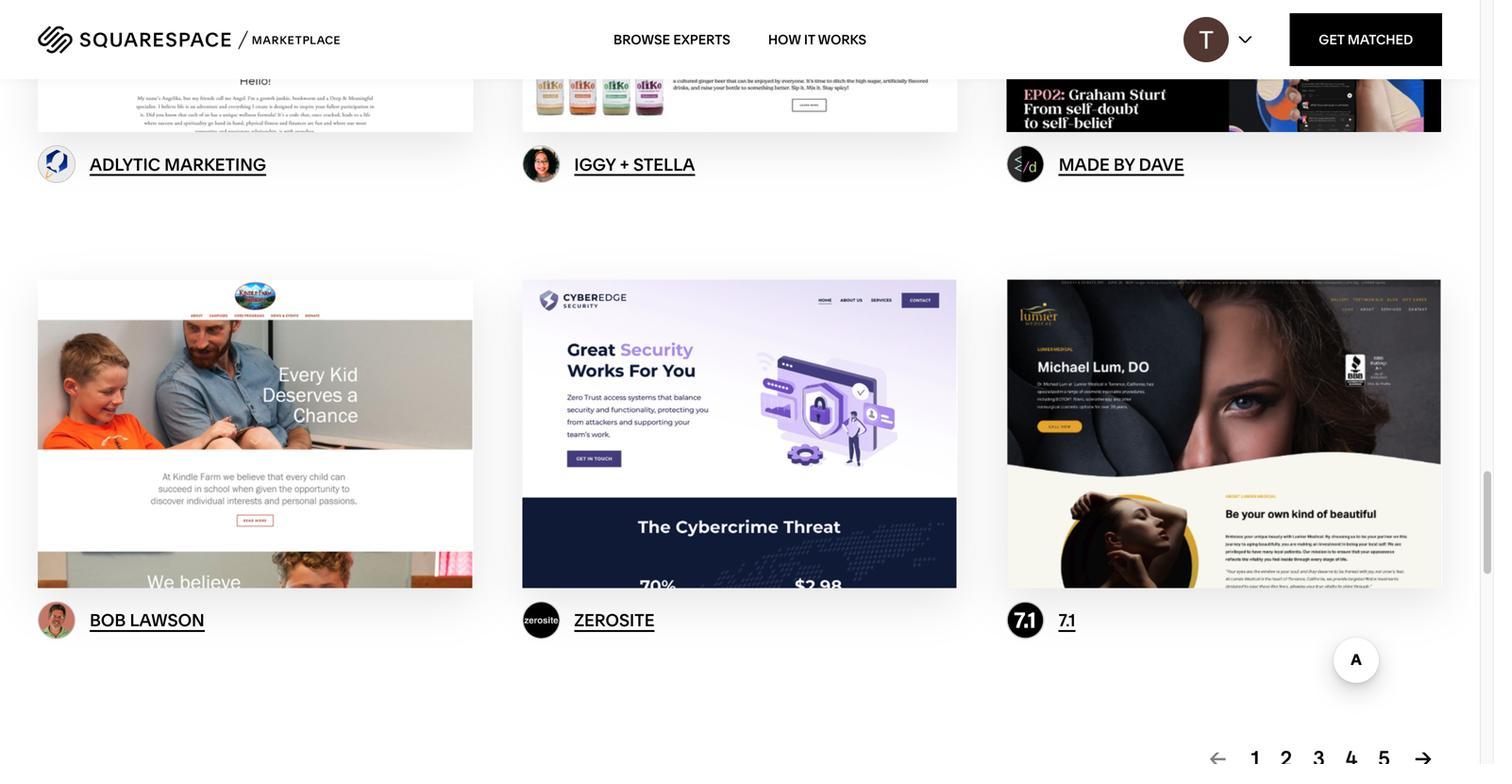 Task type: vqa. For each thing, say whether or not it's contained in the screenshot.
Oranssi "image"
no



Task type: describe. For each thing, give the bounding box(es) containing it.
squarespace marketplace image
[[38, 25, 340, 54]]

made by dave link
[[1059, 154, 1184, 175]]

+
[[620, 154, 629, 175]]

by
[[1114, 154, 1135, 175]]

works
[[818, 32, 867, 48]]

it
[[804, 32, 815, 48]]

made
[[1059, 154, 1110, 175]]

7.1 link
[[1059, 610, 1076, 631]]

get matched
[[1319, 32, 1413, 48]]

bob lawson
[[90, 610, 205, 631]]

experts
[[673, 32, 731, 48]]

bob lawson link
[[90, 610, 205, 631]]

designer portfolio image image left '7.1'
[[1007, 602, 1045, 639]]

iggy + stella link
[[574, 154, 695, 175]]

get
[[1319, 32, 1345, 48]]

zerosite link
[[574, 610, 655, 631]]

matched
[[1348, 32, 1413, 48]]

adlytic
[[90, 154, 160, 175]]



Task type: locate. For each thing, give the bounding box(es) containing it.
7.1
[[1059, 610, 1076, 631]]

dave
[[1139, 154, 1184, 175]]

marketing
[[164, 154, 266, 175]]

iggy + stella
[[574, 154, 695, 175]]

how
[[768, 32, 801, 48]]

browse experts
[[614, 32, 731, 48]]

browse experts link
[[614, 13, 731, 66]]

designer portfolio image image left made at top
[[1007, 145, 1045, 183]]

designer portfolio image image left the "adlytic"
[[38, 145, 76, 183]]

designer portfolio image image
[[38, 145, 76, 183], [522, 145, 560, 183], [1007, 145, 1045, 183], [38, 602, 76, 639], [522, 602, 560, 639], [1007, 602, 1045, 639]]

adlytic marketing link
[[90, 154, 266, 175]]

designer portfolio image image for iggy
[[522, 145, 560, 183]]

designer portfolio image image left iggy
[[522, 145, 560, 183]]

iggy
[[574, 154, 616, 175]]

stella
[[633, 154, 695, 175]]

get matched link
[[1290, 13, 1442, 66]]

designer portfolio image image for made
[[1007, 145, 1045, 183]]

made by dave
[[1059, 154, 1184, 175]]

designer portfolio image image left zerosite
[[522, 602, 560, 639]]

browse
[[614, 32, 670, 48]]

adlytic marketing
[[90, 154, 266, 175]]

zerosite
[[574, 610, 655, 631]]

designer portfolio image image for adlytic
[[38, 145, 76, 183]]

how it works
[[768, 32, 867, 48]]

lawson
[[130, 610, 205, 631]]

designer portfolio image image for bob
[[38, 602, 76, 639]]

bob
[[90, 610, 126, 631]]

designer portfolio image image left bob
[[38, 602, 76, 639]]

how it works link
[[768, 13, 867, 66]]



